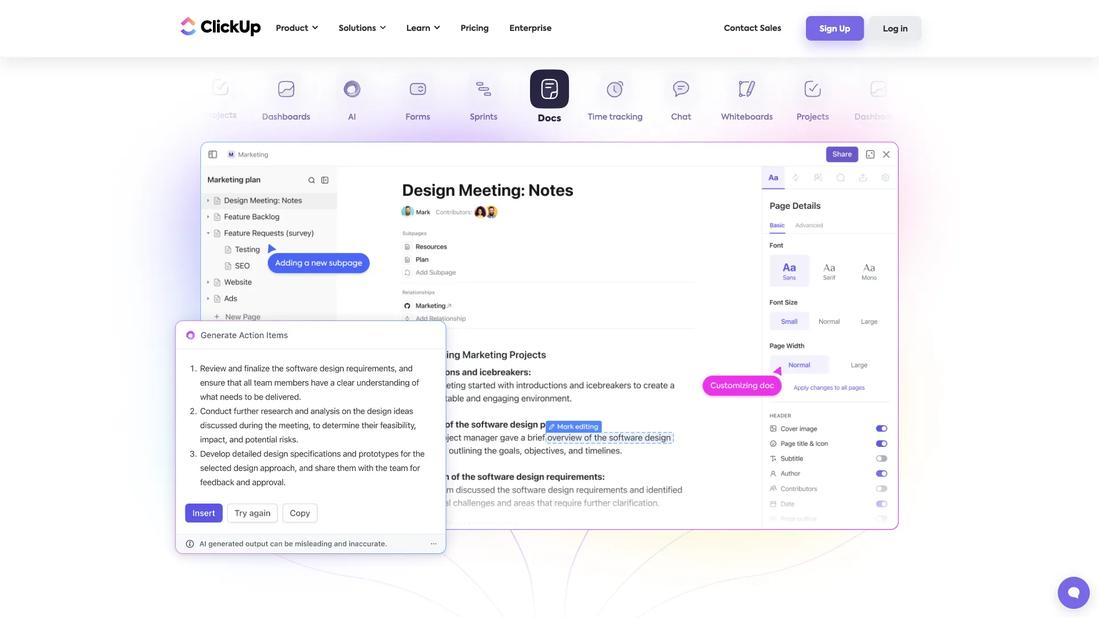 Task type: describe. For each thing, give the bounding box(es) containing it.
clickup image
[[178, 15, 261, 37]]

log in
[[884, 25, 909, 33]]

1 horizontal spatial projects button
[[780, 73, 846, 126]]

enterprise
[[510, 24, 552, 32]]

2 dashboards button from the left
[[846, 73, 912, 126]]

sign up button
[[806, 16, 865, 41]]

contact sales link
[[719, 17, 788, 40]]

chat button
[[649, 73, 715, 126]]

1 dashboards button from the left
[[253, 73, 319, 126]]

docs button
[[517, 69, 583, 126]]

up
[[840, 25, 851, 33]]

product button
[[270, 17, 324, 40]]

pricing
[[461, 24, 489, 32]]

2 whiteboards from the left
[[722, 113, 773, 121]]

1 horizontal spatial projects
[[797, 113, 830, 121]]

pricing link
[[455, 17, 495, 40]]

sign up
[[820, 25, 851, 33]]

time
[[588, 113, 608, 121]]

0 horizontal spatial projects
[[204, 112, 237, 120]]

sales
[[760, 24, 782, 32]]

1 dashboards from the left
[[262, 113, 311, 121]]

0 horizontal spatial projects button
[[188, 72, 253, 125]]

enterprise link
[[504, 17, 558, 40]]



Task type: vqa. For each thing, say whether or not it's contained in the screenshot.
privacy
no



Task type: locate. For each thing, give the bounding box(es) containing it.
sign
[[820, 25, 838, 33]]

sprints button
[[451, 73, 517, 126]]

dashboards
[[262, 113, 311, 121], [855, 113, 903, 121]]

chat
[[672, 113, 692, 121]]

in
[[901, 25, 909, 33]]

forms button
[[385, 73, 451, 126]]

contact sales
[[724, 24, 782, 32]]

1 whiteboards from the left
[[129, 113, 181, 121]]

time tracking button
[[583, 73, 649, 126]]

1 horizontal spatial dashboards button
[[846, 73, 912, 126]]

2 dashboards from the left
[[855, 113, 903, 121]]

ai button
[[319, 73, 385, 126]]

product
[[276, 24, 309, 32]]

0 horizontal spatial whiteboards
[[129, 113, 181, 121]]

forms
[[406, 113, 430, 121]]

solutions button
[[333, 17, 392, 40]]

1 horizontal spatial whiteboards
[[722, 113, 773, 121]]

2 whiteboards button from the left
[[715, 73, 780, 126]]

projects button
[[188, 72, 253, 125], [780, 73, 846, 126]]

log
[[884, 25, 899, 33]]

log in link
[[870, 16, 922, 41]]

sprints
[[470, 113, 498, 121]]

1 whiteboards button from the left
[[122, 73, 188, 126]]

whiteboards
[[129, 113, 181, 121], [722, 113, 773, 121]]

contact
[[724, 24, 758, 32]]

1 horizontal spatial dashboards
[[855, 113, 903, 121]]

docs image
[[200, 142, 899, 530], [160, 307, 461, 571]]

ai
[[348, 113, 356, 121]]

time tracking
[[588, 113, 643, 121]]

dashboards button
[[253, 73, 319, 126], [846, 73, 912, 126]]

1 horizontal spatial whiteboards button
[[715, 73, 780, 126]]

whiteboards button
[[122, 73, 188, 126], [715, 73, 780, 126]]

learn
[[407, 24, 431, 32]]

docs
[[538, 114, 562, 123]]

tracking
[[610, 113, 643, 121]]

learn button
[[401, 17, 446, 40]]

0 horizontal spatial dashboards button
[[253, 73, 319, 126]]

0 horizontal spatial whiteboards button
[[122, 73, 188, 126]]

0 horizontal spatial dashboards
[[262, 113, 311, 121]]

solutions
[[339, 24, 376, 32]]

projects
[[204, 112, 237, 120], [797, 113, 830, 121]]



